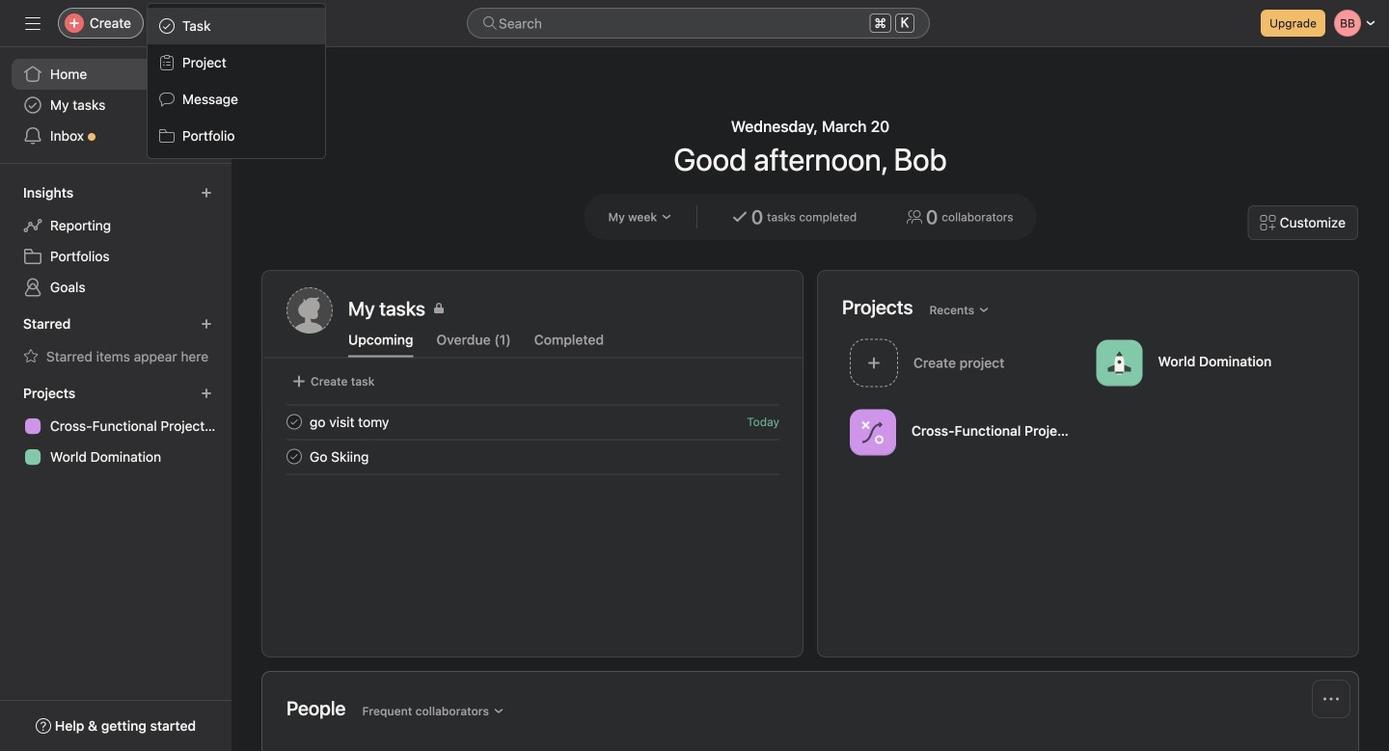 Task type: locate. For each thing, give the bounding box(es) containing it.
Mark complete checkbox
[[283, 411, 306, 434]]

Mark complete checkbox
[[283, 445, 306, 468]]

line_and_symbols image
[[862, 421, 885, 444]]

None field
[[467, 8, 930, 39]]

menu item
[[148, 8, 325, 44]]

1 list item from the top
[[263, 405, 803, 440]]

0 vertical spatial mark complete image
[[283, 411, 306, 434]]

global element
[[0, 47, 232, 163]]

mark complete image up mark complete checkbox
[[283, 411, 306, 434]]

mark complete image
[[283, 411, 306, 434], [283, 445, 306, 468]]

rocket image
[[1108, 352, 1131, 375]]

Search tasks, projects, and more text field
[[467, 8, 930, 39]]

list item
[[263, 405, 803, 440], [263, 440, 803, 474]]

1 mark complete image from the top
[[283, 411, 306, 434]]

mark complete image for mark complete checkbox
[[283, 445, 306, 468]]

new project or portfolio image
[[201, 388, 212, 399]]

1 vertical spatial mark complete image
[[283, 445, 306, 468]]

mark complete image down mark complete option
[[283, 445, 306, 468]]

2 mark complete image from the top
[[283, 445, 306, 468]]



Task type: describe. For each thing, give the bounding box(es) containing it.
mark complete image for mark complete option
[[283, 411, 306, 434]]

insights element
[[0, 176, 232, 307]]

hide sidebar image
[[25, 15, 41, 31]]

add items to starred image
[[201, 318, 212, 330]]

starred element
[[0, 307, 232, 376]]

add profile photo image
[[287, 288, 333, 334]]

projects element
[[0, 376, 232, 477]]

new insights image
[[201, 187, 212, 199]]

2 list item from the top
[[263, 440, 803, 474]]



Task type: vqa. For each thing, say whether or not it's contained in the screenshot.
the rightmost to
no



